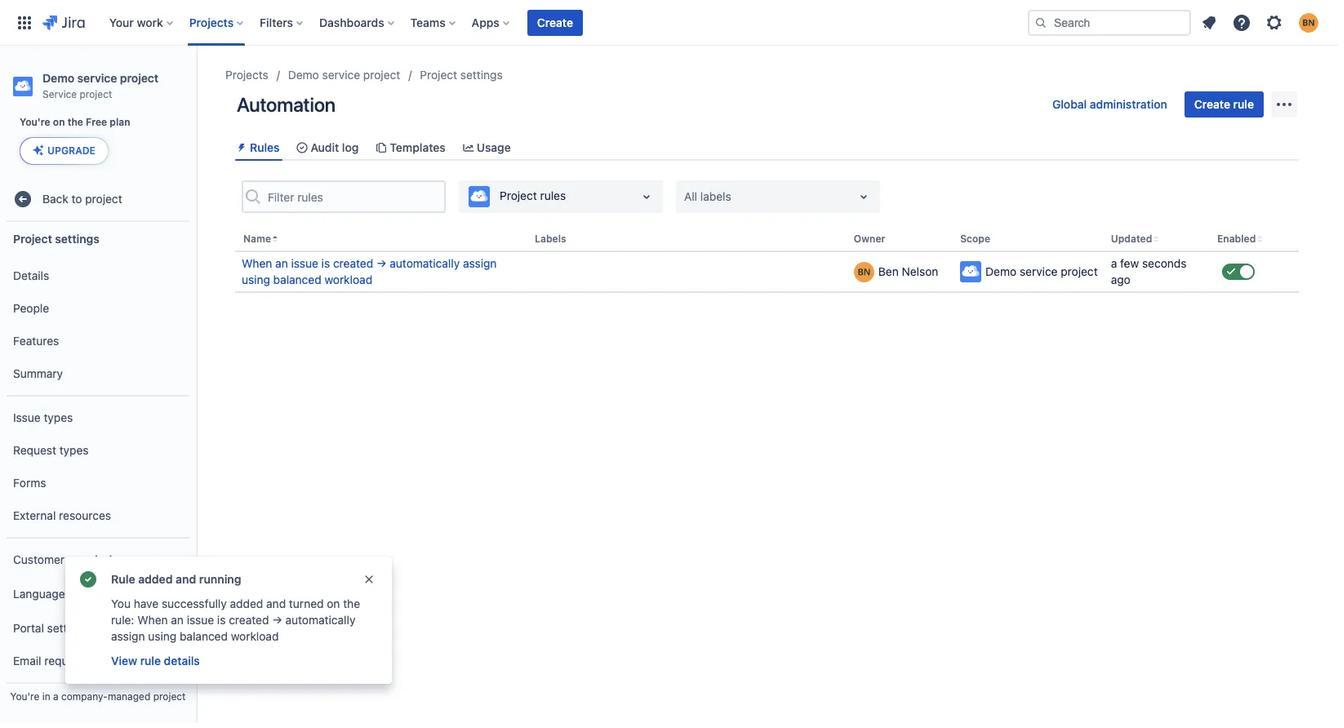 Task type: locate. For each thing, give the bounding box(es) containing it.
0 horizontal spatial rule
[[140, 654, 161, 668]]

email requests
[[13, 654, 90, 667]]

projects right work
[[189, 15, 234, 29]]

1 group from the top
[[7, 255, 189, 395]]

1 vertical spatial project
[[500, 189, 537, 203]]

using up view rule details
[[148, 629, 176, 643]]

1 horizontal spatial project
[[420, 68, 457, 82]]

1 horizontal spatial →
[[376, 256, 387, 270]]

1 vertical spatial settings
[[55, 231, 99, 245]]

when an issue is created → automatically assign using balanced workload link
[[242, 256, 522, 288]]

create right apps dropdown button
[[537, 15, 573, 29]]

upgrade
[[47, 144, 95, 157]]

0 horizontal spatial on
[[53, 116, 65, 128]]

0 vertical spatial you're
[[20, 116, 50, 128]]

search image
[[1034, 16, 1047, 29]]

0 vertical spatial balanced
[[273, 273, 321, 287]]

1 vertical spatial the
[[343, 597, 360, 611]]

0 vertical spatial types
[[44, 410, 73, 424]]

settings down apps
[[460, 68, 503, 82]]

types for issue types
[[44, 410, 73, 424]]

created
[[333, 256, 373, 270], [229, 613, 269, 627]]

open image
[[637, 187, 656, 207], [854, 187, 874, 207]]

1 horizontal spatial rule
[[1233, 97, 1254, 111]]

1 horizontal spatial is
[[321, 256, 330, 270]]

0 vertical spatial workload
[[324, 273, 372, 287]]

you're down service
[[20, 116, 50, 128]]

1 horizontal spatial when
[[242, 256, 272, 270]]

2 open image from the left
[[854, 187, 874, 207]]

details link
[[7, 260, 189, 292]]

demo up the automation
[[288, 68, 319, 82]]

you're for you're in a company-managed project
[[10, 691, 39, 703]]

demo service project link
[[288, 65, 400, 85]]

settings for demo service project
[[460, 68, 503, 82]]

1 horizontal spatial open image
[[854, 187, 874, 207]]

1 horizontal spatial added
[[230, 597, 263, 611]]

1 vertical spatial an
[[171, 613, 184, 627]]

0 vertical spatial is
[[321, 256, 330, 270]]

in
[[42, 691, 50, 703]]

language support link
[[7, 576, 189, 612]]

added
[[138, 572, 173, 586], [230, 597, 263, 611]]

and
[[176, 572, 196, 586], [266, 597, 286, 611]]

1 horizontal spatial workload
[[324, 273, 372, 287]]

name button
[[235, 228, 528, 252]]

your work
[[109, 15, 163, 29]]

1 vertical spatial issue
[[187, 613, 214, 627]]

back to project
[[42, 192, 122, 205]]

3 group from the top
[[7, 537, 189, 723]]

rule left actions image
[[1233, 97, 1254, 111]]

0 horizontal spatial service
[[77, 71, 117, 85]]

global administration link
[[1042, 91, 1177, 118]]

audit log image
[[296, 141, 309, 154]]

project settings down back
[[13, 231, 99, 245]]

and left turned
[[266, 597, 286, 611]]

automatically down turned
[[285, 613, 355, 627]]

customer
[[13, 552, 65, 566]]

0 horizontal spatial project settings
[[13, 231, 99, 245]]

created inside when an issue is created → automatically assign using balanced workload
[[333, 256, 373, 270]]

0 vertical spatial settings
[[460, 68, 503, 82]]

0 horizontal spatial issue
[[187, 613, 214, 627]]

0 vertical spatial using
[[242, 273, 270, 287]]

audit log
[[311, 140, 359, 154]]

0 horizontal spatial is
[[217, 613, 226, 627]]

1 vertical spatial assign
[[111, 629, 145, 643]]

issue down successfully
[[187, 613, 214, 627]]

0 vertical spatial create
[[537, 15, 573, 29]]

0 vertical spatial projects
[[189, 15, 234, 29]]

1 vertical spatial →
[[272, 613, 282, 627]]

0 vertical spatial demo service project
[[288, 68, 400, 82]]

settings up requests
[[47, 621, 89, 635]]

1 horizontal spatial created
[[333, 256, 373, 270]]

1 vertical spatial using
[[148, 629, 176, 643]]

1 vertical spatial added
[[230, 597, 263, 611]]

2 vertical spatial settings
[[47, 621, 89, 635]]

0 vertical spatial →
[[376, 256, 387, 270]]

request types link
[[7, 434, 189, 467]]

1 horizontal spatial on
[[327, 597, 340, 611]]

jira image
[[42, 13, 85, 32], [42, 13, 85, 32]]

create for create
[[537, 15, 573, 29]]

features
[[13, 334, 59, 347]]

workload
[[324, 273, 372, 287], [231, 629, 279, 643]]

0 horizontal spatial demo
[[42, 71, 74, 85]]

settings down to
[[55, 231, 99, 245]]

workload down name button
[[324, 273, 372, 287]]

2 vertical spatial project
[[13, 231, 52, 245]]

automatically
[[390, 256, 460, 270], [285, 613, 355, 627]]

2 group from the top
[[7, 395, 189, 537]]

project down teams popup button
[[420, 68, 457, 82]]

workload inside when an issue is created → automatically assign using balanced workload
[[324, 273, 372, 287]]

dismiss image
[[362, 573, 376, 586]]

support
[[68, 587, 109, 601]]

1 horizontal spatial the
[[343, 597, 360, 611]]

you're in a company-managed project
[[10, 691, 186, 703]]

1 vertical spatial on
[[327, 597, 340, 611]]

the right turned
[[343, 597, 360, 611]]

managed
[[108, 691, 150, 703]]

1 horizontal spatial project settings
[[420, 68, 503, 82]]

1 vertical spatial demo service project
[[985, 265, 1098, 279]]

1 vertical spatial you're
[[10, 691, 39, 703]]

1 horizontal spatial assign
[[463, 256, 497, 270]]

turned
[[289, 597, 324, 611]]

added inside you have successfully added and turned on the rule: when an issue is created → automatically assign using balanced workload
[[230, 597, 263, 611]]

global administration
[[1052, 97, 1167, 111]]

a left few
[[1111, 256, 1117, 270]]

0 horizontal spatial workload
[[231, 629, 279, 643]]

issue inside when an issue is created → automatically assign using balanced workload
[[291, 256, 318, 270]]

settings image
[[1265, 13, 1284, 32]]

rule
[[1233, 97, 1254, 111], [140, 654, 161, 668]]

0 vertical spatial rule
[[1233, 97, 1254, 111]]

project down dashboards popup button
[[363, 68, 400, 82]]

projects for the projects popup button
[[189, 15, 234, 29]]

0 vertical spatial when
[[242, 256, 272, 270]]

assign inside you have successfully added and turned on the rule: when an issue is created → automatically assign using balanced workload
[[111, 629, 145, 643]]

0 horizontal spatial assign
[[111, 629, 145, 643]]

project up details
[[13, 231, 52, 245]]

demo up service
[[42, 71, 74, 85]]

0 horizontal spatial a
[[53, 691, 58, 703]]

labels
[[700, 190, 731, 203]]

rule
[[111, 572, 135, 586]]

projects up the automation
[[225, 68, 268, 82]]

1 vertical spatial balanced
[[180, 629, 228, 643]]

1 vertical spatial created
[[229, 613, 269, 627]]

language
[[13, 587, 65, 601]]

types right issue
[[44, 410, 73, 424]]

the
[[68, 116, 83, 128], [343, 597, 360, 611]]

create inside button
[[1194, 97, 1230, 111]]

details
[[13, 268, 49, 282]]

ben nelson
[[878, 265, 938, 279]]

0 horizontal spatial automatically
[[285, 613, 355, 627]]

is down name button
[[321, 256, 330, 270]]

assign inside when an issue is created → automatically assign using balanced workload
[[463, 256, 497, 270]]

group
[[7, 255, 189, 395], [7, 395, 189, 537], [7, 537, 189, 723]]

apps button
[[467, 9, 516, 36]]

0 vertical spatial created
[[333, 256, 373, 270]]

projects
[[189, 15, 234, 29], [225, 68, 268, 82]]

1 vertical spatial types
[[59, 443, 89, 457]]

using down name
[[242, 273, 270, 287]]

language support
[[13, 587, 109, 601]]

portal settings
[[13, 621, 89, 635]]

on down service
[[53, 116, 65, 128]]

demo service project
[[288, 68, 400, 82], [985, 265, 1098, 279]]

1 vertical spatial projects
[[225, 68, 268, 82]]

project down details
[[153, 691, 186, 703]]

added up "have"
[[138, 572, 173, 586]]

create inside button
[[537, 15, 573, 29]]

0 horizontal spatial create
[[537, 15, 573, 29]]

when down name
[[242, 256, 272, 270]]

1 vertical spatial and
[[266, 597, 286, 611]]

types right request
[[59, 443, 89, 457]]

created down running
[[229, 613, 269, 627]]

to
[[71, 192, 82, 205]]

0 vertical spatial automatically
[[390, 256, 460, 270]]

email
[[13, 654, 41, 667]]

0 vertical spatial and
[[176, 572, 196, 586]]

1 horizontal spatial automatically
[[390, 256, 460, 270]]

usage image
[[462, 141, 475, 154]]

summary
[[13, 366, 63, 380]]

projects inside popup button
[[189, 15, 234, 29]]

automatically down name button
[[390, 256, 460, 270]]

banner
[[0, 0, 1338, 46]]

and up successfully
[[176, 572, 196, 586]]

an
[[275, 256, 288, 270], [171, 613, 184, 627]]

1 horizontal spatial create
[[1194, 97, 1230, 111]]

is down successfully
[[217, 613, 226, 627]]

templates image
[[375, 141, 388, 154]]

back to project link
[[7, 183, 189, 216]]

open image up owner
[[854, 187, 874, 207]]

updated
[[1111, 233, 1152, 245]]

1 horizontal spatial a
[[1111, 256, 1117, 270]]

1 horizontal spatial demo
[[288, 68, 319, 82]]

details
[[164, 654, 200, 668]]

rule inside button
[[1233, 97, 1254, 111]]

projects for projects link
[[225, 68, 268, 82]]

issue types link
[[7, 402, 189, 434]]

rule right view
[[140, 654, 161, 668]]

0 horizontal spatial project
[[13, 231, 52, 245]]

appswitcher icon image
[[15, 13, 34, 32]]

a right in
[[53, 691, 58, 703]]

0 vertical spatial issue
[[291, 256, 318, 270]]

1 horizontal spatial balanced
[[273, 273, 321, 287]]

all labels
[[684, 190, 731, 203]]

the left free
[[68, 116, 83, 128]]

demo service project down scope
[[985, 265, 1098, 279]]

balanced inside you have successfully added and turned on the rule: when an issue is created → automatically assign using balanced workload
[[180, 629, 228, 643]]

0 horizontal spatial added
[[138, 572, 173, 586]]

issue down name button
[[291, 256, 318, 270]]

0 vertical spatial added
[[138, 572, 173, 586]]

project right to
[[85, 192, 122, 205]]

ben
[[878, 265, 899, 279]]

is inside you have successfully added and turned on the rule: when an issue is created → automatically assign using balanced workload
[[217, 613, 226, 627]]

created down name button
[[333, 256, 373, 270]]

0 horizontal spatial open image
[[637, 187, 656, 207]]

0 vertical spatial an
[[275, 256, 288, 270]]

1 horizontal spatial and
[[266, 597, 286, 611]]

1 vertical spatial rule
[[140, 654, 161, 668]]

project settings
[[420, 68, 503, 82], [13, 231, 99, 245]]

using
[[242, 273, 270, 287], [148, 629, 176, 643]]

banner containing your work
[[0, 0, 1338, 46]]

email requests link
[[7, 645, 189, 678]]

you're on the free plan
[[20, 116, 130, 128]]

types
[[44, 410, 73, 424], [59, 443, 89, 457]]

issue types
[[13, 410, 73, 424]]

the inside you have successfully added and turned on the rule: when an issue is created → automatically assign using balanced workload
[[343, 597, 360, 611]]

assign
[[463, 256, 497, 270], [111, 629, 145, 643]]

service
[[322, 68, 360, 82], [77, 71, 117, 85], [1020, 265, 1058, 279]]

demo inside demo service project service project
[[42, 71, 74, 85]]

demo service project down dashboards
[[288, 68, 400, 82]]

1 horizontal spatial issue
[[291, 256, 318, 270]]

0 vertical spatial the
[[68, 116, 83, 128]]

demo down scope
[[985, 265, 1017, 279]]

group containing details
[[7, 255, 189, 395]]

1 vertical spatial create
[[1194, 97, 1230, 111]]

on right turned
[[327, 597, 340, 611]]

project left rules
[[500, 189, 537, 203]]

when down "have"
[[137, 613, 168, 627]]

view
[[111, 654, 137, 668]]

added down running
[[230, 597, 263, 611]]

on
[[53, 116, 65, 128], [327, 597, 340, 611]]

0 horizontal spatial →
[[272, 613, 282, 627]]

workload down running
[[231, 629, 279, 643]]

you're left in
[[10, 691, 39, 703]]

you're
[[20, 116, 50, 128], [10, 691, 39, 703]]

when an issue is created → automatically assign using balanced workload
[[242, 256, 497, 287]]

you
[[111, 597, 131, 611]]

0 horizontal spatial created
[[229, 613, 269, 627]]

1 horizontal spatial an
[[275, 256, 288, 270]]

service inside demo service project service project
[[77, 71, 117, 85]]

request
[[13, 443, 56, 457]]

settings
[[460, 68, 503, 82], [55, 231, 99, 245], [47, 621, 89, 635]]

settings for language support
[[47, 621, 89, 635]]

open image left all
[[637, 187, 656, 207]]

1 horizontal spatial service
[[322, 68, 360, 82]]

0 horizontal spatial using
[[148, 629, 176, 643]]

view rule details button
[[109, 651, 201, 671]]

you're for you're on the free plan
[[20, 116, 50, 128]]

0 vertical spatial assign
[[463, 256, 497, 270]]

tab list
[[229, 134, 1305, 161]]

create left actions image
[[1194, 97, 1230, 111]]

0 vertical spatial a
[[1111, 256, 1117, 270]]

issue
[[291, 256, 318, 270], [187, 613, 214, 627]]

0 horizontal spatial an
[[171, 613, 184, 627]]

rule inside button
[[140, 654, 161, 668]]

1 horizontal spatial using
[[242, 273, 270, 287]]

0 horizontal spatial when
[[137, 613, 168, 627]]

upgrade button
[[20, 138, 108, 164]]

request types
[[13, 443, 89, 457]]

issue inside you have successfully added and turned on the rule: when an issue is created → automatically assign using balanced workload
[[187, 613, 214, 627]]

project settings down apps
[[420, 68, 503, 82]]

tab list containing rules
[[229, 134, 1305, 161]]

demo
[[288, 68, 319, 82], [42, 71, 74, 85], [985, 265, 1017, 279]]

0 horizontal spatial balanced
[[180, 629, 228, 643]]

0 horizontal spatial demo service project
[[288, 68, 400, 82]]

project inside 'link'
[[85, 192, 122, 205]]

0 vertical spatial project settings
[[420, 68, 503, 82]]

when
[[242, 256, 272, 270], [137, 613, 168, 627]]

1 vertical spatial workload
[[231, 629, 279, 643]]



Task type: vqa. For each thing, say whether or not it's contained in the screenshot.
Give feedback button
no



Task type: describe. For each thing, give the bounding box(es) containing it.
free
[[86, 116, 107, 128]]

teams
[[410, 15, 445, 29]]

project settings link
[[420, 65, 503, 85]]

is inside when an issue is created → automatically assign using balanced workload
[[321, 256, 330, 270]]

group containing customer permissions
[[7, 537, 189, 723]]

using inside when an issue is created → automatically assign using balanced workload
[[242, 273, 270, 287]]

using inside you have successfully added and turned on the rule: when an issue is created → automatically assign using balanced workload
[[148, 629, 176, 643]]

global
[[1052, 97, 1087, 111]]

0 horizontal spatial and
[[176, 572, 196, 586]]

you have successfully added and turned on the rule: when an issue is created → automatically assign using balanced workload
[[111, 597, 360, 643]]

project rules
[[500, 189, 566, 203]]

apps
[[472, 15, 499, 29]]

automatically inside when an issue is created → automatically assign using balanced workload
[[390, 256, 460, 270]]

when inside you have successfully added and turned on the rule: when an issue is created → automatically assign using balanced workload
[[137, 613, 168, 627]]

log
[[342, 140, 359, 154]]

company-
[[61, 691, 108, 703]]

1 horizontal spatial demo service project
[[985, 265, 1098, 279]]

labels
[[535, 233, 566, 245]]

people link
[[7, 292, 189, 325]]

rule for create
[[1233, 97, 1254, 111]]

summary link
[[7, 358, 189, 390]]

rule:
[[111, 613, 134, 627]]

dashboards button
[[314, 9, 401, 36]]

0 horizontal spatial the
[[68, 116, 83, 128]]

plan
[[110, 116, 130, 128]]

view rule details
[[111, 654, 200, 668]]

→ inside when an issue is created → automatically assign using balanced workload
[[376, 256, 387, 270]]

portal
[[13, 621, 44, 635]]

create button
[[527, 9, 583, 36]]

few
[[1120, 256, 1139, 270]]

types for request types
[[59, 443, 89, 457]]

rules
[[250, 140, 280, 154]]

2 horizontal spatial demo
[[985, 265, 1017, 279]]

project left ago
[[1061, 265, 1098, 279]]

automatically inside you have successfully added and turned on the rule: when an issue is created → automatically assign using balanced workload
[[285, 613, 355, 627]]

external
[[13, 508, 56, 522]]

rules
[[540, 189, 566, 203]]

create rule button
[[1184, 91, 1264, 118]]

all
[[684, 190, 697, 203]]

work
[[137, 15, 163, 29]]

dashboards
[[319, 15, 384, 29]]

1 vertical spatial a
[[53, 691, 58, 703]]

your work button
[[104, 9, 179, 36]]

back
[[42, 192, 68, 205]]

2 horizontal spatial service
[[1020, 265, 1058, 279]]

ago
[[1111, 273, 1130, 287]]

enabled button
[[1211, 228, 1266, 252]]

seconds
[[1142, 256, 1187, 270]]

Search field
[[1028, 9, 1191, 36]]

administration
[[1090, 97, 1167, 111]]

templates
[[390, 140, 446, 154]]

your
[[109, 15, 134, 29]]

project up plan
[[120, 71, 159, 85]]

created inside you have successfully added and turned on the rule: when an issue is created → automatically assign using balanced workload
[[229, 613, 269, 627]]

scope
[[960, 233, 990, 245]]

external resources
[[13, 508, 111, 522]]

balanced inside when an issue is created → automatically assign using balanced workload
[[273, 273, 321, 287]]

sidebar navigation image
[[178, 65, 214, 98]]

0 vertical spatial project
[[420, 68, 457, 82]]

customer permissions
[[13, 552, 131, 566]]

portal settings link
[[7, 612, 189, 645]]

and inside you have successfully added and turned on the rule: when an issue is created → automatically assign using balanced workload
[[266, 597, 286, 611]]

nelson
[[902, 265, 938, 279]]

features link
[[7, 325, 189, 358]]

resources
[[59, 508, 111, 522]]

filters
[[260, 15, 293, 29]]

automation
[[237, 93, 336, 116]]

external resources link
[[7, 500, 189, 532]]

projects button
[[184, 9, 250, 36]]

workload inside you have successfully added and turned on the rule: when an issue is created → automatically assign using balanced workload
[[231, 629, 279, 643]]

have
[[134, 597, 159, 611]]

successfully
[[162, 597, 227, 611]]

when inside when an issue is created → automatically assign using balanced workload
[[242, 256, 272, 270]]

a few seconds ago
[[1111, 256, 1187, 287]]

usage
[[477, 140, 511, 154]]

ben nelson image
[[854, 262, 874, 282]]

1 open image from the left
[[637, 187, 656, 207]]

name
[[243, 233, 271, 245]]

projects link
[[225, 65, 268, 85]]

forms link
[[7, 467, 189, 500]]

rules image
[[235, 141, 248, 154]]

filters button
[[255, 9, 309, 36]]

service
[[42, 88, 77, 100]]

1 vertical spatial project settings
[[13, 231, 99, 245]]

Filter rules field
[[263, 182, 444, 212]]

→ inside you have successfully added and turned on the rule: when an issue is created → automatically assign using balanced workload
[[272, 613, 282, 627]]

an inside you have successfully added and turned on the rule: when an issue is created → automatically assign using balanced workload
[[171, 613, 184, 627]]

permissions
[[68, 552, 131, 566]]

teams button
[[405, 9, 462, 36]]

success image
[[78, 570, 98, 589]]

running
[[199, 572, 241, 586]]

group containing issue types
[[7, 395, 189, 537]]

create rule
[[1194, 97, 1254, 111]]

project up free
[[80, 88, 112, 100]]

on inside you have successfully added and turned on the rule: when an issue is created → automatically assign using balanced workload
[[327, 597, 340, 611]]

rule added and running
[[111, 572, 241, 586]]

actions image
[[1274, 95, 1294, 114]]

primary element
[[10, 0, 1028, 45]]

owner
[[854, 233, 885, 245]]

an inside when an issue is created → automatically assign using balanced workload
[[275, 256, 288, 270]]

your profile and settings image
[[1299, 13, 1318, 32]]

2 horizontal spatial project
[[500, 189, 537, 203]]

0 vertical spatial on
[[53, 116, 65, 128]]

help image
[[1232, 13, 1251, 32]]

audit
[[311, 140, 339, 154]]

create for create rule
[[1194, 97, 1230, 111]]

enabled
[[1217, 233, 1256, 245]]

people
[[13, 301, 49, 315]]

notifications image
[[1199, 13, 1219, 32]]

forms
[[13, 476, 46, 489]]

customer permissions link
[[7, 544, 189, 576]]

a inside a few seconds ago
[[1111, 256, 1117, 270]]

requests
[[44, 654, 90, 667]]

rule for view
[[140, 654, 161, 668]]



